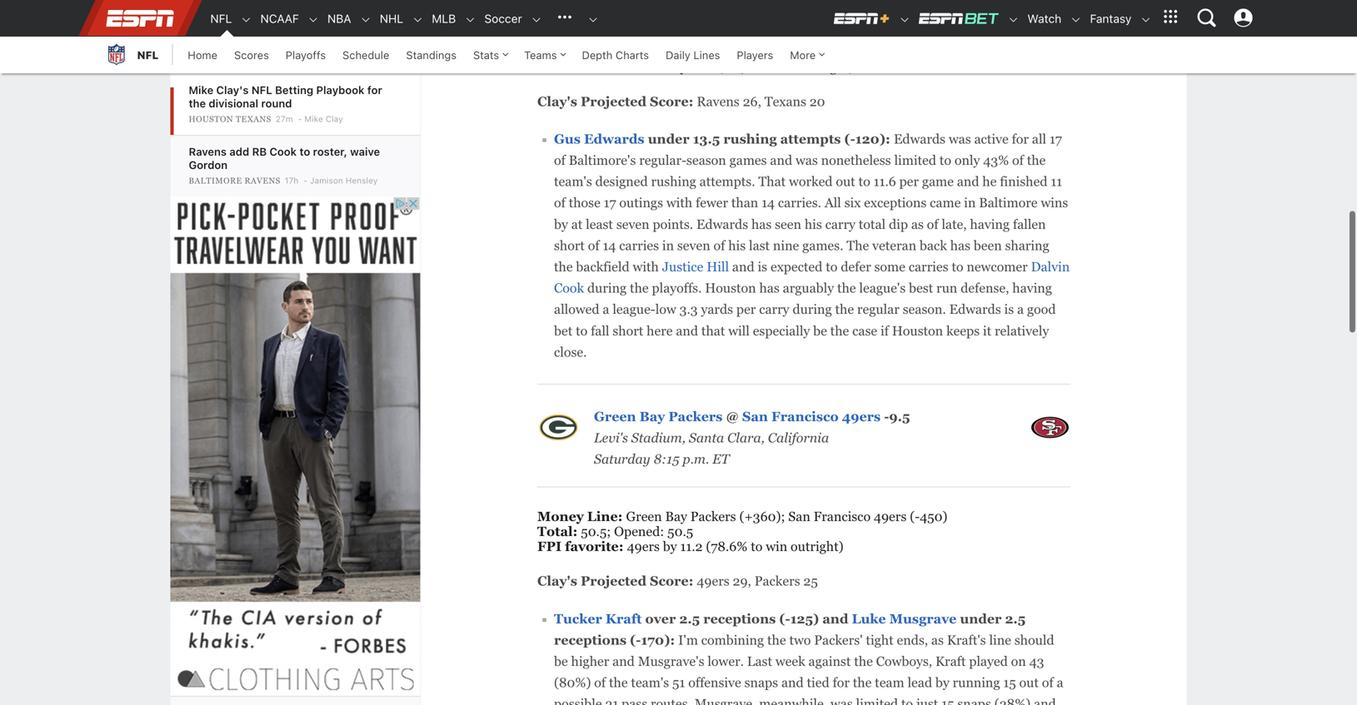 Task type: vqa. For each thing, say whether or not it's contained in the screenshot.
will
yes



Task type: locate. For each thing, give the bounding box(es) containing it.
mike down home link
[[189, 84, 214, 96]]

least
[[586, 217, 613, 232]]

total:
[[538, 44, 578, 59], [538, 525, 578, 540]]

0 vertical spatial baltimore
[[775, 29, 833, 44]]

0 vertical spatial kraft
[[606, 612, 642, 627]]

baltimore down gordon
[[189, 176, 242, 185]]

gus edwards link
[[554, 132, 645, 147]]

under up regular-
[[648, 132, 690, 147]]

texans down divisional
[[236, 115, 272, 124]]

1 horizontal spatial 17
[[1050, 132, 1062, 147]]

receptions up higher
[[554, 633, 627, 648]]

1 horizontal spatial rushing
[[724, 132, 777, 147]]

green up levi's
[[594, 410, 636, 425]]

limited inside edwards was active for all 17 of baltimore's regular-season games and was nonetheless limited to only 43% of the team's designed rushing attempts. that worked out to 11.6 per game and he finished 11 of those 17 outings with fewer than 14 carries. all six exceptions came in baltimore wins by at least seven points. edwards has seen his carry total dip as of late, having fallen short of 14 carries in seven of his last nine games. the veteran back has been sharing the backfield with
[[895, 153, 937, 168]]

season.
[[903, 302, 946, 317]]

0 horizontal spatial as
[[912, 217, 924, 232]]

nine
[[773, 238, 799, 253]]

his up games.
[[805, 217, 822, 232]]

be
[[814, 324, 827, 339], [554, 655, 568, 670]]

1 vertical spatial rushing
[[651, 174, 697, 189]]

to left just
[[902, 697, 913, 706]]

1 fpi from the top
[[538, 59, 562, 74]]

0 vertical spatial out
[[836, 174, 856, 189]]

for left all
[[1012, 132, 1029, 147]]

as inside i'm combining the two packers' tight ends, as kraft's line should be higher and musgrave's lower. last week against the cowboys, kraft played on 43 (80%) of the team's 51 offensive snaps and tied for the team lead by running 15 out of a possible 21 pass routes. musgrave, meanwhile, was limited to just 15 snaps (28%)
[[932, 633, 944, 648]]

total: inside money line: green bay packers (+360); san francisco 49ers (-450) total: 50.5; opened: 50.5 fpi favorite: 49ers by 11.2 (78.6% to win outright)
[[538, 525, 578, 540]]

1 vertical spatial as
[[932, 633, 944, 648]]

1 horizontal spatial be
[[814, 324, 827, 339]]

as right dip
[[912, 217, 924, 232]]

1 horizontal spatial out
[[1020, 676, 1039, 691]]

tight
[[866, 633, 894, 648]]

1 horizontal spatial texans
[[681, 29, 723, 44]]

0 horizontal spatial cook
[[270, 145, 297, 158]]

team's inside i'm combining the two packers' tight ends, as kraft's line should be higher and musgrave's lower. last week against the cowboys, kraft played on 43 (80%) of the team's 51 offensive snaps and tied for the team lead by running 15 out of a possible 21 pass routes. musgrave, meanwhile, was limited to just 15 snaps (28%)
[[631, 676, 669, 691]]

(80%)
[[554, 676, 591, 691]]

baltimore inside edwards was active for all 17 of baltimore's regular-season games and was nonetheless limited to only 43% of the team's designed rushing attempts. that worked out to 11.6 per game and he finished 11 of those 17 outings with fewer than 14 carries. all six exceptions came in baltimore wins by at least seven points. edwards has seen his carry total dip as of late, having fallen short of 14 carries in seven of his last nine games. the veteran back has been sharing the backfield with
[[979, 196, 1038, 211]]

0 horizontal spatial for
[[368, 84, 382, 96]]

clay's for clay's projected score: 49ers 29, packers 25
[[538, 574, 578, 589]]

packers
[[669, 410, 723, 425], [691, 510, 736, 525], [755, 574, 801, 589]]

games.
[[803, 238, 844, 253]]

francisco up 25
[[814, 510, 871, 525]]

mike inside mike clay's nfl betting playbook for the divisional round
[[189, 84, 214, 96]]

and right hill at the right top of the page
[[733, 260, 755, 275]]

1 vertical spatial having
[[1013, 281, 1053, 296]]

17h
[[285, 176, 299, 185]]

1 vertical spatial green
[[626, 510, 662, 525]]

clay's up gus
[[538, 94, 578, 109]]

0 vertical spatial mike
[[189, 84, 214, 96]]

0 horizontal spatial texans
[[236, 115, 272, 124]]

1 vertical spatial score:
[[650, 574, 694, 589]]

bay inside money line: green bay packers (+360); san francisco 49ers (-450) total: 50.5; opened: 50.5 fpi favorite: 49ers by 11.2 (78.6% to win outright)
[[665, 510, 687, 525]]

packers left 25
[[755, 574, 801, 589]]

0 vertical spatial francisco
[[772, 410, 839, 425]]

carries down back
[[909, 260, 949, 275]]

2.5
[[680, 612, 700, 627], [1005, 612, 1026, 627]]

green inside money line: green bay packers (+360); san francisco 49ers (-450) total: 50.5; opened: 50.5 fpi favorite: 49ers by 11.2 (78.6% to win outright)
[[626, 510, 662, 525]]

players link
[[729, 37, 782, 73]]

kraft left 'over' at left
[[606, 612, 642, 627]]

0 vertical spatial money
[[538, 29, 584, 44]]

to right (78.6%
[[751, 540, 763, 555]]

49ers left -
[[842, 410, 881, 425]]

0 horizontal spatial 14
[[603, 238, 616, 253]]

under
[[648, 132, 690, 147], [960, 612, 1002, 627]]

0 vertical spatial 17
[[1050, 132, 1062, 147]]

sharing
[[1006, 238, 1050, 253]]

1 vertical spatial packers
[[691, 510, 736, 525]]

money for money line: houston texans (+340); baltimore ravens (-420) total: 43.5; opened: 45.5 fpi favorite: ravens by 12.8 (81.7% to win outright)
[[538, 29, 584, 44]]

total: left 43.5;
[[538, 44, 578, 59]]

outright) inside money line: green bay packers (+360); san francisco 49ers (-450) total: 50.5; opened: 50.5 fpi favorite: 49ers by 11.2 (78.6% to win outright)
[[791, 540, 844, 555]]

(- inside the under 2.5 receptions (-170):
[[630, 633, 641, 648]]

0 vertical spatial be
[[814, 324, 827, 339]]

has up the last
[[752, 217, 772, 232]]

baltimore up more
[[775, 29, 833, 44]]

1 vertical spatial is
[[1005, 302, 1014, 317]]

to inside ravens add rb cook to roster, waive gordon
[[300, 145, 310, 158]]

0 vertical spatial outright)
[[801, 59, 854, 74]]

francisco up california
[[772, 410, 839, 425]]

1 vertical spatial francisco
[[814, 510, 871, 525]]

as inside edwards was active for all 17 of baltimore's regular-season games and was nonetheless limited to only 43% of the team's designed rushing attempts. that worked out to 11.6 per game and he finished 11 of those 17 outings with fewer than 14 carries. all six exceptions came in baltimore wins by at least seven points. edwards has seen his carry total dip as of late, having fallen short of 14 carries in seven of his last nine games. the veteran back has been sharing the backfield with
[[912, 217, 924, 232]]

49ers left '29,'
[[697, 574, 730, 589]]

outright) up 20
[[801, 59, 854, 74]]

by left the at
[[554, 217, 568, 232]]

1 vertical spatial 15
[[942, 697, 955, 706]]

2 vertical spatial baltimore
[[979, 196, 1038, 211]]

cook right "rb"
[[270, 145, 297, 158]]

0 vertical spatial having
[[970, 217, 1010, 232]]

short down the at
[[554, 238, 585, 253]]

0 horizontal spatial having
[[970, 217, 1010, 232]]

be inside i'm combining the two packers' tight ends, as kraft's line should be higher and musgrave's lower. last week against the cowboys, kraft played on 43 (80%) of the team's 51 offensive snaps and tied for the team lead by running 15 out of a possible 21 pass routes. musgrave, meanwhile, was limited to just 15 snaps (28%)
[[554, 655, 568, 670]]

0 vertical spatial under
[[648, 132, 690, 147]]

13.5
[[693, 132, 720, 147]]

1 vertical spatial san
[[789, 510, 811, 525]]

1 horizontal spatial team's
[[631, 676, 669, 691]]

score: down 12.8
[[650, 94, 694, 109]]

edwards up game
[[894, 132, 946, 147]]

week
[[776, 655, 806, 670]]

0 vertical spatial team's
[[554, 174, 592, 189]]

rushing up the games
[[724, 132, 777, 147]]

carry inside edwards was active for all 17 of baltimore's regular-season games and was nonetheless limited to only 43% of the team's designed rushing attempts. that worked out to 11.6 per game and he finished 11 of those 17 outings with fewer than 14 carries. all six exceptions came in baltimore wins by at least seven points. edwards has seen his carry total dip as of late, having fallen short of 14 carries in seven of his last nine games. the veteran back has been sharing the backfield with
[[826, 217, 856, 232]]

2 horizontal spatial nfl
[[252, 84, 272, 96]]

cowboys,
[[877, 655, 933, 670]]

san inside money line: green bay packers (+360); san francisco 49ers (-450) total: 50.5; opened: 50.5 fpi favorite: 49ers by 11.2 (78.6% to win outright)
[[789, 510, 811, 525]]

clay
[[326, 114, 343, 124]]

games
[[730, 153, 767, 168]]

projected
[[581, 94, 647, 109], [581, 574, 647, 589]]

playbook
[[316, 84, 365, 96]]

for inside mike clay's nfl betting playbook for the divisional round
[[368, 84, 382, 96]]

team's
[[554, 174, 592, 189], [631, 676, 669, 691]]

fpi left 50.5;
[[538, 540, 562, 555]]

0 horizontal spatial with
[[633, 260, 659, 275]]

musgrave,
[[695, 697, 756, 706]]

seven down the outings
[[617, 217, 650, 232]]

1 vertical spatial seven
[[678, 238, 711, 253]]

his left the last
[[729, 238, 746, 253]]

by left 12.8
[[673, 59, 687, 74]]

was up only
[[949, 132, 971, 147]]

for
[[368, 84, 382, 96], [1012, 132, 1029, 147], [833, 676, 850, 691]]

2 score: from the top
[[650, 574, 694, 589]]

and down 3.3
[[676, 324, 698, 339]]

with left justice
[[633, 260, 659, 275]]

clay's inside mike clay's nfl betting playbook for the divisional round
[[216, 84, 249, 96]]

packers'
[[814, 633, 863, 648]]

2 money from the top
[[538, 510, 584, 525]]

0 horizontal spatial be
[[554, 655, 568, 670]]

schedule link
[[334, 37, 398, 73]]

1 horizontal spatial his
[[805, 217, 822, 232]]

1 vertical spatial 14
[[603, 238, 616, 253]]

17 right all
[[1050, 132, 1062, 147]]

2 line: from the top
[[587, 510, 623, 525]]

1 horizontal spatial snaps
[[958, 697, 992, 706]]

that
[[759, 174, 786, 189]]

25
[[804, 574, 818, 589]]

baltimore inside money line: houston texans (+340); baltimore ravens (-420) total: 43.5; opened: 45.5 fpi favorite: ravens by 12.8 (81.7% to win outright)
[[775, 29, 833, 44]]

under up kraft's
[[960, 612, 1002, 627]]

1 projected from the top
[[581, 94, 647, 109]]

money inside money line: houston texans (+340); baltimore ravens (-420) total: 43.5; opened: 45.5 fpi favorite: ravens by 12.8 (81.7% to win outright)
[[538, 29, 584, 44]]

@
[[726, 410, 739, 425]]

by inside money line: green bay packers (+360); san francisco 49ers (-450) total: 50.5; opened: 50.5 fpi favorite: 49ers by 11.2 (78.6% to win outright)
[[663, 540, 677, 555]]

outright) up 25
[[791, 540, 844, 555]]

money inside money line: green bay packers (+360); san francisco 49ers (-450) total: 50.5; opened: 50.5 fpi favorite: 49ers by 11.2 (78.6% to win outright)
[[538, 510, 584, 525]]

1 vertical spatial for
[[1012, 132, 1029, 147]]

gordon
[[189, 159, 228, 171]]

charts
[[616, 49, 649, 61]]

mike for mike clay
[[304, 114, 323, 124]]

san right the @
[[743, 410, 768, 425]]

1 horizontal spatial kraft
[[936, 655, 966, 670]]

line: inside money line: green bay packers (+360); san francisco 49ers (-450) total: 50.5; opened: 50.5 fpi favorite: 49ers by 11.2 (78.6% to win outright)
[[587, 510, 623, 525]]

carry up especially
[[759, 302, 790, 317]]

ravens inside ravens add rb cook to roster, waive gordon
[[189, 145, 227, 158]]

newcomer
[[967, 260, 1028, 275]]

43%
[[984, 153, 1009, 168]]

(28%)
[[995, 697, 1031, 706]]

1 2.5 from the left
[[680, 612, 700, 627]]

a
[[603, 302, 610, 317], [1018, 302, 1024, 317], [1057, 676, 1064, 691]]

1 horizontal spatial during
[[793, 302, 832, 317]]

snaps down running
[[958, 697, 992, 706]]

during down arguably
[[793, 302, 832, 317]]

0 horizontal spatial carries
[[619, 238, 659, 253]]

home link
[[179, 37, 226, 73]]

teams
[[524, 49, 557, 61]]

bay up stadium,
[[640, 410, 665, 425]]

score: for ravens 26, texans 20
[[650, 94, 694, 109]]

0 vertical spatial per
[[900, 174, 919, 189]]

20
[[810, 94, 826, 109]]

green bay packers link
[[594, 410, 723, 425]]

it
[[983, 324, 992, 339]]

having
[[970, 217, 1010, 232], [1013, 281, 1053, 296]]

clay's projected score: 49ers 29, packers 25
[[538, 574, 818, 589]]

has down late,
[[951, 238, 971, 253]]

1 vertical spatial limited
[[856, 697, 898, 706]]

be up (80%)
[[554, 655, 568, 670]]

1 line: from the top
[[587, 29, 623, 44]]

baltimore down finished
[[979, 196, 1038, 211]]

1 horizontal spatial short
[[613, 324, 644, 339]]

0 vertical spatial line:
[[587, 29, 623, 44]]

has inside during the playoffs. houston has arguably the league's best run defense, having allowed a league-low 3.3 yards per carry during the regular season. edwards is a good bet to fall short here and that will especially be the case if houston keeps it relatively close.
[[760, 281, 780, 296]]

money for money line: green bay packers (+360); san francisco 49ers (-450) total: 50.5; opened: 50.5 fpi favorite: 49ers by 11.2 (78.6% to win outright)
[[538, 510, 584, 525]]

packers inside money line: green bay packers (+360); san francisco 49ers (-450) total: 50.5; opened: 50.5 fpi favorite: 49ers by 11.2 (78.6% to win outright)
[[691, 510, 736, 525]]

the left "case"
[[831, 324, 849, 339]]

with up points.
[[667, 196, 693, 211]]

houston down divisional
[[189, 115, 233, 124]]

to right bet
[[576, 324, 588, 339]]

line: up depth
[[587, 29, 623, 44]]

2 favorite: from the top
[[565, 540, 624, 555]]

attempts.
[[700, 174, 756, 189]]

carries
[[619, 238, 659, 253], [909, 260, 949, 275]]

0 vertical spatial score:
[[650, 94, 694, 109]]

1 horizontal spatial carry
[[826, 217, 856, 232]]

0 vertical spatial 14
[[762, 196, 775, 211]]

has down expected
[[760, 281, 780, 296]]

opened: inside money line: houston texans (+340); baltimore ravens (-420) total: 43.5; opened: 45.5 fpi favorite: ravens by 12.8 (81.7% to win outright)
[[614, 44, 664, 59]]

1 vertical spatial projected
[[581, 574, 647, 589]]

bay up 11.2
[[665, 510, 687, 525]]

possible
[[554, 697, 602, 706]]

0 vertical spatial snaps
[[745, 676, 779, 691]]

the up 21
[[609, 676, 628, 691]]

1 vertical spatial outright)
[[791, 540, 844, 555]]

win right 'players'
[[777, 59, 798, 74]]

1 horizontal spatial 2.5
[[1005, 612, 1026, 627]]

(+340);
[[726, 29, 772, 44]]

2 projected from the top
[[581, 574, 647, 589]]

0 vertical spatial carry
[[826, 217, 856, 232]]

on
[[1012, 655, 1027, 670]]

during the playoffs. houston has arguably the league's best run defense, having allowed a league-low 3.3 yards per carry during the regular season. edwards is a good bet to fall short here and that will especially be the case if houston keeps it relatively close.
[[554, 281, 1056, 360]]

of up 21
[[595, 676, 606, 691]]

2 vertical spatial for
[[833, 676, 850, 691]]

short
[[554, 238, 585, 253], [613, 324, 644, 339]]

add
[[230, 145, 249, 158]]

having inside during the playoffs. houston has arguably the league's best run defense, having allowed a league-low 3.3 yards per carry during the regular season. edwards is a good bet to fall short here and that will especially be the case if houston keeps it relatively close.
[[1013, 281, 1053, 296]]

1 vertical spatial mike
[[304, 114, 323, 124]]

1 vertical spatial total:
[[538, 525, 578, 540]]

1 vertical spatial fpi
[[538, 540, 562, 555]]

levi's
[[594, 431, 628, 446]]

0 vertical spatial packers
[[669, 410, 723, 425]]

14 up backfield
[[603, 238, 616, 253]]

in right came
[[964, 196, 976, 211]]

0 horizontal spatial 15
[[942, 697, 955, 706]]

baltimore inside 'baltimore ravens 17h'
[[189, 176, 242, 185]]

11
[[1051, 174, 1063, 189]]

with
[[667, 196, 693, 211], [633, 260, 659, 275]]

1 vertical spatial in
[[662, 238, 674, 253]]

2 2.5 from the left
[[1005, 612, 1026, 627]]

nfl up round
[[252, 84, 272, 96]]

2 total: from the top
[[538, 525, 578, 540]]

fpi inside money line: green bay packers (+360); san francisco 49ers (-450) total: 50.5; opened: 50.5 fpi favorite: 49ers by 11.2 (78.6% to win outright)
[[538, 540, 562, 555]]

snaps down last
[[745, 676, 779, 691]]

having inside edwards was active for all 17 of baltimore's regular-season games and was nonetheless limited to only 43% of the team's designed rushing attempts. that worked out to 11.6 per game and he finished 11 of those 17 outings with fewer than 14 carries. all six exceptions came in baltimore wins by at least seven points. edwards has seen his carry total dip as of late, having fallen short of 14 carries in seven of his last nine games. the veteran back has been sharing the backfield with
[[970, 217, 1010, 232]]

be inside during the playoffs. houston has arguably the league's best run defense, having allowed a league-low 3.3 yards per carry during the regular season. edwards is a good bet to fall short here and that will especially be the case if houston keeps it relatively close.
[[814, 324, 827, 339]]

1 vertical spatial under
[[960, 612, 1002, 627]]

dalvin cook link
[[554, 260, 1070, 296]]

0 horizontal spatial kraft
[[606, 612, 642, 627]]

1 horizontal spatial having
[[1013, 281, 1053, 296]]

kraft down kraft's
[[936, 655, 966, 670]]

daily lines link
[[658, 37, 729, 73]]

1 vertical spatial be
[[554, 655, 568, 670]]

1 horizontal spatial for
[[833, 676, 850, 691]]

1 vertical spatial favorite:
[[565, 540, 624, 555]]

mike for mike clay's nfl betting playbook for the divisional round
[[189, 84, 214, 96]]

just
[[917, 697, 939, 706]]

0 vertical spatial bay
[[640, 410, 665, 425]]

favorite: inside money line: green bay packers (+360); san francisco 49ers (-450) total: 50.5; opened: 50.5 fpi favorite: 49ers by 11.2 (78.6% to win outright)
[[565, 540, 624, 555]]

1 vertical spatial snaps
[[958, 697, 992, 706]]

and inside during the playoffs. houston has arguably the league's best run defense, having allowed a league-low 3.3 yards per carry during the regular season. edwards is a good bet to fall short here and that will especially be the case if houston keeps it relatively close.
[[676, 324, 698, 339]]

0 vertical spatial total:
[[538, 44, 578, 59]]

1 horizontal spatial with
[[667, 196, 693, 211]]

score: up 'over' at left
[[650, 574, 694, 589]]

line: inside money line: houston texans (+340); baltimore ravens (-420) total: 43.5; opened: 45.5 fpi favorite: ravens by 12.8 (81.7% to win outright)
[[587, 29, 623, 44]]

nhl link
[[372, 1, 403, 37]]

short inside during the playoffs. houston has arguably the league's best run defense, having allowed a league-low 3.3 yards per carry during the regular season. edwards is a good bet to fall short here and that will especially be the case if houston keeps it relatively close.
[[613, 324, 644, 339]]

rushing down regular-
[[651, 174, 697, 189]]

the inside mike clay's nfl betting playbook for the divisional round
[[189, 97, 206, 110]]

1 total: from the top
[[538, 44, 578, 59]]

for inside i'm combining the two packers' tight ends, as kraft's line should be higher and musgrave's lower. last week against the cowboys, kraft played on 43 (80%) of the team's 51 offensive snaps and tied for the team lead by running 15 out of a possible 21 pass routes. musgrave, meanwhile, was limited to just 15 snaps (28%)
[[833, 676, 850, 691]]

15 up (28%)
[[1004, 676, 1017, 691]]

0 horizontal spatial nfl
[[137, 49, 159, 61]]

1 vertical spatial team's
[[631, 676, 669, 691]]

daily lines
[[666, 49, 720, 61]]

fall
[[591, 324, 610, 339]]

watch
[[1028, 12, 1062, 25]]

is up relatively
[[1005, 302, 1014, 317]]

0 vertical spatial during
[[588, 281, 627, 296]]

line: for total:
[[587, 510, 623, 525]]

2 fpi from the top
[[538, 540, 562, 555]]

was down 'against'
[[831, 697, 853, 706]]

in down points.
[[662, 238, 674, 253]]

limited up game
[[895, 153, 937, 168]]

1 score: from the top
[[650, 94, 694, 109]]

under 2.5 receptions (-170):
[[554, 612, 1026, 648]]

line: down saturday
[[587, 510, 623, 525]]

of left those on the left top
[[554, 196, 566, 211]]

per right 11.6
[[900, 174, 919, 189]]

0 vertical spatial as
[[912, 217, 924, 232]]

active
[[975, 132, 1009, 147]]

nfl right 'nfl' image
[[137, 49, 159, 61]]

the
[[189, 97, 206, 110], [1027, 153, 1046, 168], [554, 260, 573, 275], [630, 281, 649, 296], [838, 281, 856, 296], [836, 302, 854, 317], [831, 324, 849, 339], [768, 633, 786, 648], [854, 655, 873, 670], [609, 676, 628, 691], [853, 676, 872, 691]]

offensive
[[689, 676, 742, 691]]

nfl link
[[202, 1, 232, 37], [104, 37, 159, 73]]

limited inside i'm combining the two packers' tight ends, as kraft's line should be higher and musgrave's lower. last week against the cowboys, kraft played on 43 (80%) of the team's 51 offensive snaps and tied for the team lead by running 15 out of a possible 21 pass routes. musgrave, meanwhile, was limited to just 15 snaps (28%)
[[856, 697, 898, 706]]

hill
[[707, 260, 729, 275]]

0 vertical spatial receptions
[[704, 612, 776, 627]]

is
[[758, 260, 768, 275], [1005, 302, 1014, 317]]

packers up santa
[[669, 410, 723, 425]]

clay's up divisional
[[216, 84, 249, 96]]

green
[[594, 410, 636, 425], [626, 510, 662, 525]]

texans
[[681, 29, 723, 44], [765, 94, 807, 109], [236, 115, 272, 124]]

0 vertical spatial limited
[[895, 153, 937, 168]]

team
[[875, 676, 905, 691]]

bay
[[640, 410, 665, 425], [665, 510, 687, 525]]

of
[[554, 153, 566, 168], [1013, 153, 1024, 168], [554, 196, 566, 211], [927, 217, 939, 232], [588, 238, 600, 253], [714, 238, 725, 253], [595, 676, 606, 691], [1042, 676, 1054, 691]]

nfl inside mike clay's nfl betting playbook for the divisional round
[[252, 84, 272, 96]]

1 horizontal spatial per
[[900, 174, 919, 189]]

to up run
[[952, 260, 964, 275]]

1 favorite: from the top
[[565, 59, 624, 74]]

1 vertical spatial kraft
[[936, 655, 966, 670]]

by right lead
[[936, 676, 950, 691]]

1 horizontal spatial baltimore
[[775, 29, 833, 44]]

projected up gus edwards link
[[581, 94, 647, 109]]

as right "ends,"
[[932, 633, 944, 648]]

texans inside money line: houston texans (+340); baltimore ravens (-420) total: 43.5; opened: 45.5 fpi favorite: ravens by 12.8 (81.7% to win outright)
[[681, 29, 723, 44]]

and up that
[[770, 153, 793, 168]]

green left 50.5
[[626, 510, 662, 525]]

1 vertical spatial 17
[[604, 196, 616, 211]]

having up been
[[970, 217, 1010, 232]]

0 vertical spatial rushing
[[724, 132, 777, 147]]

2.5 inside the under 2.5 receptions (-170):
[[1005, 612, 1026, 627]]

has
[[752, 217, 772, 232], [951, 238, 971, 253], [760, 281, 780, 296]]

during down backfield
[[588, 281, 627, 296]]

carries down points.
[[619, 238, 659, 253]]

nfl link left home
[[104, 37, 159, 73]]

2 horizontal spatial baltimore
[[979, 196, 1038, 211]]

to inside money line: green bay packers (+360); san francisco 49ers (-450) total: 50.5; opened: 50.5 fpi favorite: 49ers by 11.2 (78.6% to win outright)
[[751, 540, 763, 555]]

his
[[805, 217, 822, 232], [729, 238, 746, 253]]

line
[[990, 633, 1012, 648]]

texans up lines
[[681, 29, 723, 44]]

0 vertical spatial in
[[964, 196, 976, 211]]

round
[[261, 97, 292, 110]]

by inside money line: houston texans (+340); baltimore ravens (-420) total: 43.5; opened: 45.5 fpi favorite: ravens by 12.8 (81.7% to win outright)
[[673, 59, 687, 74]]

9.5
[[890, 410, 911, 425]]

jamison hensley
[[310, 176, 378, 185]]

1 horizontal spatial mike
[[304, 114, 323, 124]]

to left roster,
[[300, 145, 310, 158]]

clay's for clay's projected score: ravens 26, texans 20
[[538, 94, 578, 109]]

1 money from the top
[[538, 29, 584, 44]]

justice hill and is expected to defer some carries to newcomer
[[662, 260, 1031, 275]]

nfl link up home
[[202, 1, 232, 37]]

san right the (+360);
[[789, 510, 811, 525]]

2.5 up line
[[1005, 612, 1026, 627]]



Task type: describe. For each thing, give the bounding box(es) containing it.
short inside edwards was active for all 17 of baltimore's regular-season games and was nonetheless limited to only 43% of the team's designed rushing attempts. that worked out to 11.6 per game and he finished 11 of those 17 outings with fewer than 14 carries. all six exceptions came in baltimore wins by at least seven points. edwards has seen his carry total dip as of late, having fallen short of 14 carries in seven of his last nine games. the veteran back has been sharing the backfield with
[[554, 238, 585, 253]]

watch link
[[1020, 1, 1062, 37]]

0 vertical spatial green
[[594, 410, 636, 425]]

0 vertical spatial nfl
[[210, 12, 232, 25]]

total
[[859, 217, 886, 232]]

1 horizontal spatial a
[[1018, 302, 1024, 317]]

defense,
[[961, 281, 1010, 296]]

ravens inside 'baltimore ravens 17h'
[[245, 176, 281, 185]]

nba link
[[319, 1, 351, 37]]

nba
[[328, 12, 351, 25]]

depth charts link
[[574, 37, 658, 73]]

per inside edwards was active for all 17 of baltimore's regular-season games and was nonetheless limited to only 43% of the team's designed rushing attempts. that worked out to 11.6 per game and he finished 11 of those 17 outings with fewer than 14 carries. all six exceptions came in baltimore wins by at least seven points. edwards has seen his carry total dip as of late, having fallen short of 14 carries in seven of his last nine games. the veteran back has been sharing the backfield with
[[900, 174, 919, 189]]

was inside i'm combining the two packers' tight ends, as kraft's line should be higher and musgrave's lower. last week against the cowboys, kraft played on 43 (80%) of the team's 51 offensive snaps and tied for the team lead by running 15 out of a possible 21 pass routes. musgrave, meanwhile, was limited to just 15 snaps (28%)
[[831, 697, 853, 706]]

over
[[646, 612, 676, 627]]

the up league-
[[630, 281, 649, 296]]

money line: houston texans (+340); baltimore ravens (-420) total: 43.5; opened: 45.5 fpi favorite: ravens by 12.8 (81.7% to win outright)
[[538, 29, 921, 74]]

0 horizontal spatial a
[[603, 302, 610, 317]]

0 horizontal spatial snaps
[[745, 676, 779, 691]]

2 vertical spatial packers
[[755, 574, 801, 589]]

here
[[647, 324, 673, 339]]

finished
[[1000, 174, 1048, 189]]

edwards up baltimore's at the left top
[[584, 132, 645, 147]]

jamison
[[310, 176, 343, 185]]

49ers left 450)
[[874, 510, 907, 525]]

the
[[847, 238, 869, 253]]

a inside i'm combining the two packers' tight ends, as kraft's line should be higher and musgrave's lower. last week against the cowboys, kraft played on 43 (80%) of the team's 51 offensive snaps and tied for the team lead by running 15 out of a possible 21 pass routes. musgrave, meanwhile, was limited to just 15 snaps (28%)
[[1057, 676, 1064, 691]]

expected
[[771, 260, 823, 275]]

score: for 49ers 29, packers 25
[[650, 574, 694, 589]]

running
[[953, 676, 1001, 691]]

musgrave
[[890, 612, 957, 627]]

fpi inside money line: houston texans (+340); baltimore ravens (-420) total: 43.5; opened: 45.5 fpi favorite: ravens by 12.8 (81.7% to win outright)
[[538, 59, 562, 74]]

baltimore ravens 17h
[[189, 176, 299, 185]]

back
[[920, 238, 947, 253]]

per inside during the playoffs. houston has arguably the league's best run defense, having allowed a league-low 3.3 yards per carry during the regular season. edwards is a good bet to fall short here and that will especially be the case if houston keeps it relatively close.
[[737, 302, 756, 317]]

edwards inside during the playoffs. houston has arguably the league's best run defense, having allowed a league-low 3.3 yards per carry during the regular season. edwards is a good bet to fall short here and that will especially be the case if houston keeps it relatively close.
[[950, 302, 1002, 317]]

is inside during the playoffs. houston has arguably the league's best run defense, having allowed a league-low 3.3 yards per carry during the regular season. edwards is a good bet to fall short here and that will especially be the case if houston keeps it relatively close.
[[1005, 302, 1014, 317]]

(78.6%
[[706, 540, 748, 555]]

the down tight
[[854, 655, 873, 670]]

1 horizontal spatial in
[[964, 196, 976, 211]]

0 vertical spatial 15
[[1004, 676, 1017, 691]]

hensley
[[346, 176, 378, 185]]

combining
[[702, 633, 764, 648]]

clay's projected score: ravens 26, texans 20
[[538, 94, 826, 109]]

of up hill at the right top of the page
[[714, 238, 725, 253]]

1 horizontal spatial 14
[[762, 196, 775, 211]]

(81.7%
[[718, 59, 758, 74]]

receptions inside the under 2.5 receptions (-170):
[[554, 633, 627, 648]]

43
[[1030, 655, 1045, 670]]

ravens add rb cook to roster, waive gordon
[[189, 145, 380, 171]]

the up "case"
[[836, 302, 854, 317]]

to left only
[[940, 153, 952, 168]]

0 vertical spatial seven
[[617, 217, 650, 232]]

dalvin cook
[[554, 260, 1070, 296]]

the down justice hill and is expected to defer some carries to newcomer
[[838, 281, 856, 296]]

attempts
[[781, 132, 841, 147]]

wins
[[1041, 196, 1069, 211]]

carries inside edwards was active for all 17 of baltimore's regular-season games and was nonetheless limited to only 43% of the team's designed rushing attempts. that worked out to 11.6 per game and he finished 11 of those 17 outings with fewer than 14 carries. all six exceptions came in baltimore wins by at least seven points. edwards has seen his carry total dip as of late, having fallen short of 14 carries in seven of his last nine games. the veteran back has been sharing the backfield with
[[619, 238, 659, 253]]

played
[[969, 655, 1008, 670]]

bet
[[554, 324, 573, 339]]

50.5
[[668, 525, 694, 540]]

1 horizontal spatial seven
[[678, 238, 711, 253]]

by inside edwards was active for all 17 of baltimore's regular-season games and was nonetheless limited to only 43% of the team's designed rushing attempts. that worked out to 11.6 per game and he finished 11 of those 17 outings with fewer than 14 carries. all six exceptions came in baltimore wins by at least seven points. edwards has seen his carry total dip as of late, having fallen short of 14 carries in seven of his last nine games. the veteran back has been sharing the backfield with
[[554, 217, 568, 232]]

0 horizontal spatial nfl link
[[104, 37, 159, 73]]

two
[[790, 633, 811, 648]]

i'm
[[679, 633, 698, 648]]

p.m.
[[683, 452, 709, 467]]

to inside i'm combining the two packers' tight ends, as kraft's line should be higher and musgrave's lower. last week against the cowboys, kraft played on 43 (80%) of the team's 51 offensive snaps and tied for the team lead by running 15 out of a possible 21 pass routes. musgrave, meanwhile, was limited to just 15 snaps (28%)
[[902, 697, 913, 706]]

and right higher
[[613, 655, 635, 670]]

the down all
[[1027, 153, 1046, 168]]

tucker kraft link
[[554, 612, 642, 627]]

1 vertical spatial was
[[796, 153, 818, 168]]

-
[[884, 410, 890, 425]]

outright) inside money line: houston texans (+340); baltimore ravens (-420) total: 43.5; opened: 45.5 fpi favorite: ravens by 12.8 (81.7% to win outright)
[[801, 59, 854, 74]]

nonetheless
[[821, 153, 891, 168]]

pass
[[622, 697, 648, 706]]

rb
[[252, 145, 267, 158]]

mike clay
[[304, 114, 343, 124]]

0 horizontal spatial his
[[729, 238, 746, 253]]

11.6
[[874, 174, 897, 189]]

texans inside houston texans 27m
[[236, 115, 272, 124]]

carry inside during the playoffs. houston has arguably the league's best run defense, having allowed a league-low 3.3 yards per carry during the regular season. edwards is a good bet to fall short here and that will especially be the case if houston keeps it relatively close.
[[759, 302, 790, 317]]

projected for clay's projected score: 49ers 29, packers 25
[[581, 574, 647, 589]]

nfl image
[[104, 42, 129, 67]]

run
[[937, 281, 958, 296]]

to inside money line: houston texans (+340); baltimore ravens (-420) total: 43.5; opened: 45.5 fpi favorite: ravens by 12.8 (81.7% to win outright)
[[762, 59, 773, 74]]

of down 43 in the bottom of the page
[[1042, 676, 1054, 691]]

kraft's
[[947, 633, 986, 648]]

backfield
[[576, 260, 630, 275]]

advertisement element
[[170, 197, 420, 697]]

mlb
[[432, 12, 456, 25]]

depth charts
[[582, 49, 649, 61]]

good
[[1028, 302, 1056, 317]]

musgrave's
[[638, 655, 705, 670]]

will
[[729, 324, 750, 339]]

the left backfield
[[554, 260, 573, 275]]

depth
[[582, 49, 613, 61]]

0 horizontal spatial under
[[648, 132, 690, 147]]

to left 11.6
[[859, 174, 871, 189]]

levi's stadium, santa clara, california saturday 8:15 p.m. et
[[594, 431, 829, 467]]

meanwhile,
[[760, 697, 828, 706]]

tied
[[807, 676, 830, 691]]

of down gus
[[554, 153, 566, 168]]

cook inside ravens add rb cook to roster, waive gordon
[[270, 145, 297, 158]]

by inside i'm combining the two packers' tight ends, as kraft's line should be higher and musgrave's lower. last week against the cowboys, kraft played on 43 (80%) of the team's 51 offensive snaps and tied for the team lead by running 15 out of a possible 21 pass routes. musgrave, meanwhile, was limited to just 15 snaps (28%)
[[936, 676, 950, 691]]

designed
[[596, 174, 648, 189]]

houston inside money line: houston texans (+340); baltimore ravens (-420) total: 43.5; opened: 45.5 fpi favorite: ravens by 12.8 (81.7% to win outright)
[[626, 29, 678, 44]]

luke musgrave link
[[852, 612, 957, 627]]

and down only
[[957, 174, 980, 189]]

(- inside money line: green bay packers (+360); san francisco 49ers (-450) total: 50.5; opened: 50.5 fpi favorite: 49ers by 11.2 (78.6% to win outright)
[[910, 510, 920, 525]]

out inside i'm combining the two packers' tight ends, as kraft's line should be higher and musgrave's lower. last week against the cowboys, kraft played on 43 (80%) of the team's 51 offensive snaps and tied for the team lead by running 15 out of a possible 21 pass routes. musgrave, meanwhile, was limited to just 15 snaps (28%)
[[1020, 676, 1039, 691]]

to inside during the playoffs. houston has arguably the league's best run defense, having allowed a league-low 3.3 yards per carry during the regular season. edwards is a good bet to fall short here and that will especially be the case if houston keeps it relatively close.
[[576, 324, 588, 339]]

players
[[737, 49, 774, 61]]

the left team at the right of the page
[[853, 676, 872, 691]]

teams link
[[516, 37, 574, 73]]

0 vertical spatial has
[[752, 217, 772, 232]]

gus edwards under 13.5 rushing attempts (-120):
[[554, 132, 894, 147]]

cook inside the dalvin cook
[[554, 281, 584, 296]]

team's inside edwards was active for all 17 of baltimore's regular-season games and was nonetheless limited to only 43% of the team's designed rushing attempts. that worked out to 11.6 per game and he finished 11 of those 17 outings with fewer than 14 carries. all six exceptions came in baltimore wins by at least seven points. edwards has seen his carry total dip as of late, having fallen short of 14 carries in seven of his last nine games. the veteran back has been sharing the backfield with
[[554, 174, 592, 189]]

divisional
[[209, 97, 258, 110]]

kraft inside i'm combining the two packers' tight ends, as kraft's line should be higher and musgrave's lower. last week against the cowboys, kraft played on 43 (80%) of the team's 51 offensive snaps and tied for the team lead by running 15 out of a possible 21 pass routes. musgrave, meanwhile, was limited to just 15 snaps (28%)
[[936, 655, 966, 670]]

win inside money line: houston texans (+340); baltimore ravens (-420) total: 43.5; opened: 45.5 fpi favorite: ravens by 12.8 (81.7% to win outright)
[[777, 59, 798, 74]]

of up back
[[927, 217, 939, 232]]

2 horizontal spatial was
[[949, 132, 971, 147]]

total: inside money line: houston texans (+340); baltimore ravens (-420) total: 43.5; opened: 45.5 fpi favorite: ravens by 12.8 (81.7% to win outright)
[[538, 44, 578, 59]]

1 vertical spatial nfl
[[137, 49, 159, 61]]

and up meanwhile,
[[782, 676, 804, 691]]

houston down season.
[[892, 324, 944, 339]]

1 vertical spatial has
[[951, 238, 971, 253]]

to down games.
[[826, 260, 838, 275]]

playoffs
[[286, 49, 326, 61]]

schedule
[[343, 49, 390, 61]]

exceptions
[[864, 196, 927, 211]]

houston down hill at the right top of the page
[[705, 281, 756, 296]]

clara,
[[728, 431, 765, 446]]

mike clay's nfl betting playbook for the divisional round
[[189, 84, 382, 110]]

the left two
[[768, 633, 786, 648]]

that
[[702, 324, 725, 339]]

fantasy
[[1090, 12, 1132, 25]]

carries.
[[778, 196, 822, 211]]

rushing inside edwards was active for all 17 of baltimore's regular-season games and was nonetheless limited to only 43% of the team's designed rushing attempts. that worked out to 11.6 per game and he finished 11 of those 17 outings with fewer than 14 carries. all six exceptions came in baltimore wins by at least seven points. edwards has seen his carry total dip as of late, having fallen short of 14 carries in seven of his last nine games. the veteran back has been sharing the backfield with
[[651, 174, 697, 189]]

game
[[922, 174, 954, 189]]

for inside edwards was active for all 17 of baltimore's regular-season games and was nonetheless limited to only 43% of the team's designed rushing attempts. that worked out to 11.6 per game and he finished 11 of those 17 outings with fewer than 14 carries. all six exceptions came in baltimore wins by at least seven points. edwards has seen his carry total dip as of late, having fallen short of 14 carries in seven of his last nine games. the veteran back has been sharing the backfield with
[[1012, 132, 1029, 147]]

1 vertical spatial texans
[[765, 94, 807, 109]]

1 horizontal spatial nfl link
[[202, 1, 232, 37]]

et
[[713, 452, 730, 467]]

win inside money line: green bay packers (+360); san francisco 49ers (-450) total: 50.5; opened: 50.5 fpi favorite: 49ers by 11.2 (78.6% to win outright)
[[766, 540, 788, 555]]

450)
[[920, 510, 948, 525]]

against
[[809, 655, 851, 670]]

0 horizontal spatial in
[[662, 238, 674, 253]]

line: for opened:
[[587, 29, 623, 44]]

playoffs.
[[652, 281, 702, 296]]

yards
[[701, 302, 733, 317]]

0 vertical spatial is
[[758, 260, 768, 275]]

1 vertical spatial with
[[633, 260, 659, 275]]

opened: inside money line: green bay packers (+360); san francisco 49ers (-450) total: 50.5; opened: 50.5 fpi favorite: 49ers by 11.2 (78.6% to win outright)
[[614, 525, 665, 540]]

49ers left 50.5
[[627, 540, 660, 555]]

should
[[1015, 633, 1055, 648]]

playoffs link
[[277, 37, 334, 73]]

0 vertical spatial san
[[743, 410, 768, 425]]

season
[[687, 153, 727, 168]]

edwards down fewer on the right of page
[[697, 217, 749, 232]]

francisco inside money line: green bay packers (+360); san francisco 49ers (-450) total: 50.5; opened: 50.5 fpi favorite: 49ers by 11.2 (78.6% to win outright)
[[814, 510, 871, 525]]

california
[[768, 431, 829, 446]]

standings link
[[398, 37, 465, 73]]

(- inside money line: houston texans (+340); baltimore ravens (-420) total: 43.5; opened: 45.5 fpi favorite: ravens by 12.8 (81.7% to win outright)
[[883, 29, 893, 44]]

points.
[[653, 217, 694, 232]]

0 vertical spatial his
[[805, 217, 822, 232]]

scores link
[[226, 37, 277, 73]]

under inside the under 2.5 receptions (-170):
[[960, 612, 1002, 627]]

houston inside houston texans 27m
[[189, 115, 233, 124]]

of right 43%
[[1013, 153, 1024, 168]]

seen
[[775, 217, 802, 232]]

of down least
[[588, 238, 600, 253]]

allowed
[[554, 302, 600, 317]]

projected for clay's projected score: ravens 26, texans 20
[[581, 94, 647, 109]]

more link
[[782, 37, 833, 73]]

than
[[732, 196, 759, 211]]

out inside edwards was active for all 17 of baltimore's regular-season games and was nonetheless limited to only 43% of the team's designed rushing attempts. that worked out to 11.6 per game and he finished 11 of those 17 outings with fewer than 14 carries. all six exceptions came in baltimore wins by at least seven points. edwards has seen his carry total dip as of late, having fallen short of 14 carries in seven of his last nine games. the veteran back has been sharing the backfield with
[[836, 174, 856, 189]]

favorite: inside money line: houston texans (+340); baltimore ravens (-420) total: 43.5; opened: 45.5 fpi favorite: ravens by 12.8 (81.7% to win outright)
[[565, 59, 624, 74]]

and up packers'
[[823, 612, 849, 627]]

1 vertical spatial during
[[793, 302, 832, 317]]

11.2
[[681, 540, 703, 555]]

1 vertical spatial carries
[[909, 260, 949, 275]]

saturday
[[594, 452, 651, 467]]



